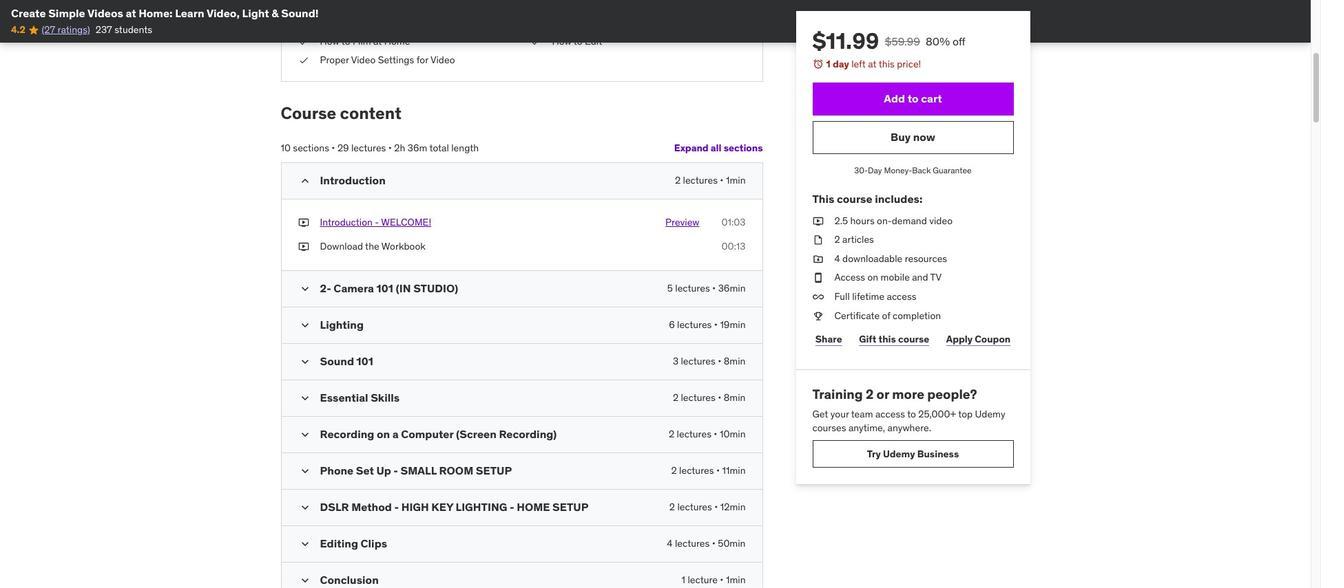 Task type: locate. For each thing, give the bounding box(es) containing it.
certificate
[[835, 310, 880, 322]]

on left a
[[377, 428, 390, 442]]

1 small image from the top
[[298, 174, 312, 188]]

small image
[[298, 174, 312, 188], [298, 355, 312, 369], [298, 501, 312, 515], [298, 574, 312, 588]]

key
[[431, 501, 453, 515]]

workbook
[[381, 241, 426, 253]]

small image left "conclusion"
[[298, 574, 312, 588]]

0 horizontal spatial on
[[377, 428, 390, 442]]

0 horizontal spatial udemy
[[883, 448, 915, 461]]

1 vertical spatial udemy
[[883, 448, 915, 461]]

• for conclusion
[[720, 574, 724, 587]]

4 for 4 lectures • 50min
[[667, 538, 673, 550]]

alarm image
[[813, 59, 824, 70]]

4 down 2 lectures • 12min
[[667, 538, 673, 550]]

lectures for editing clips
[[675, 538, 710, 550]]

• left 36min at the right
[[712, 282, 716, 295]]

1 vertical spatial on
[[377, 428, 390, 442]]

small image left lighting
[[298, 319, 312, 333]]

to
[[342, 35, 350, 47], [574, 35, 582, 47], [908, 92, 919, 105], [907, 408, 916, 421]]

1 horizontal spatial how
[[552, 35, 572, 47]]

2 how from the left
[[552, 35, 572, 47]]

to up anywhere.
[[907, 408, 916, 421]]

xsmall image
[[298, 16, 309, 29], [298, 35, 309, 48], [530, 35, 541, 48], [298, 54, 309, 67], [813, 215, 824, 228], [813, 253, 824, 266], [813, 310, 824, 323]]

4 for 4 downloadable resources
[[835, 253, 840, 265]]

at up students
[[126, 6, 136, 20]]

1 horizontal spatial sections
[[724, 142, 763, 155]]

• right lecture
[[720, 574, 724, 587]]

1 day left at this price!
[[826, 58, 921, 70]]

small image left the phone
[[298, 465, 312, 479]]

sections right 10
[[293, 142, 329, 154]]

access down mobile
[[887, 291, 917, 303]]

2 up the 4 lectures • 50min
[[669, 501, 675, 514]]

lectures for lighting
[[677, 319, 712, 331]]

at
[[126, 6, 136, 20], [373, 35, 382, 47], [868, 58, 877, 70]]

1 horizontal spatial 101
[[377, 282, 393, 295]]

introduction down '29'
[[320, 173, 386, 187]]

small image left recording
[[298, 428, 312, 442]]

0 vertical spatial 1
[[826, 58, 831, 70]]

course up hours
[[837, 192, 873, 206]]

2 left or
[[866, 387, 874, 403]]

• left 50min
[[712, 538, 716, 550]]

sections right all
[[724, 142, 763, 155]]

courses
[[813, 422, 846, 434]]

small image left editing
[[298, 538, 312, 552]]

back
[[912, 165, 931, 175]]

&
[[272, 6, 279, 20]]

small image for dslr method - high key lighting - home setup
[[298, 501, 312, 515]]

small image left dslr at the bottom left of page
[[298, 501, 312, 515]]

1
[[826, 58, 831, 70], [682, 574, 685, 587]]

2 small image from the top
[[298, 319, 312, 333]]

at right film
[[373, 35, 382, 47]]

xsmall image for 2 articles
[[813, 234, 824, 247]]

to inside button
[[908, 92, 919, 105]]

1 lecture • 1min
[[682, 574, 746, 587]]

small image for lighting
[[298, 319, 312, 333]]

0 vertical spatial on
[[868, 272, 878, 284]]

0 vertical spatial 101
[[377, 282, 393, 295]]

xsmall image for full lifetime access
[[813, 291, 824, 304]]

1 vertical spatial 101
[[357, 355, 373, 368]]

camera
[[334, 282, 374, 295]]

• left 12min
[[715, 501, 718, 514]]

8min down 19min
[[724, 355, 746, 368]]

(screen
[[456, 428, 497, 442]]

2 for introduction
[[675, 174, 681, 186]]

to for cart
[[908, 92, 919, 105]]

1 introduction from the top
[[320, 173, 386, 187]]

1 1min from the top
[[726, 174, 746, 186]]

lectures for phone set up - small room setup
[[679, 465, 714, 477]]

1 vertical spatial 1
[[682, 574, 685, 587]]

at right left
[[868, 58, 877, 70]]

small image for introduction
[[298, 174, 312, 188]]

anywhere.
[[888, 422, 931, 434]]

1 vertical spatial course
[[898, 333, 929, 346]]

ratings)
[[58, 24, 90, 36]]

2 down 3 on the bottom of the page
[[673, 392, 679, 404]]

8min for sound 101
[[724, 355, 746, 368]]

• left 19min
[[714, 319, 718, 331]]

lifetime
[[852, 291, 885, 303]]

3 small image from the top
[[298, 501, 312, 515]]

lectures left 11min
[[679, 465, 714, 477]]

skills
[[371, 391, 400, 405]]

4 small image from the top
[[298, 428, 312, 442]]

0 vertical spatial course
[[837, 192, 873, 206]]

(27 ratings)
[[42, 24, 90, 36]]

at for home
[[373, 35, 382, 47]]

xsmall image for how to film at home
[[298, 35, 309, 48]]

how to film at home
[[320, 35, 410, 47]]

sections inside dropdown button
[[724, 142, 763, 155]]

- up download the workbook
[[375, 216, 379, 229]]

to for edit
[[574, 35, 582, 47]]

1 8min from the top
[[724, 355, 746, 368]]

0 vertical spatial 4
[[835, 253, 840, 265]]

at for this
[[868, 58, 877, 70]]

2 vertical spatial at
[[868, 58, 877, 70]]

8min
[[724, 355, 746, 368], [724, 392, 746, 404]]

buy
[[891, 130, 911, 144]]

small image left 2-
[[298, 282, 312, 296]]

small
[[401, 464, 437, 478]]

xsmall image for certificate of completion
[[813, 310, 824, 323]]

• for editing clips
[[712, 538, 716, 550]]

2 inside training 2 or more people? get your team access to 25,000+ top udemy courses anytime, anywhere.
[[866, 387, 874, 403]]

and
[[912, 272, 928, 284]]

1min down expand all sections dropdown button
[[726, 174, 746, 186]]

video down film
[[351, 54, 376, 66]]

on down downloadable
[[868, 272, 878, 284]]

on-
[[877, 215, 892, 227]]

2 down expand at the top right of page
[[675, 174, 681, 186]]

to left edit
[[574, 35, 582, 47]]

home:
[[139, 6, 173, 20]]

0 horizontal spatial sections
[[293, 142, 329, 154]]

video
[[351, 54, 376, 66], [430, 54, 455, 66]]

0 vertical spatial introduction
[[320, 173, 386, 187]]

phone
[[320, 464, 354, 478]]

1 for 1 lecture • 1min
[[682, 574, 685, 587]]

0 vertical spatial setup
[[476, 464, 512, 478]]

small image down course
[[298, 174, 312, 188]]

0 vertical spatial this
[[879, 58, 895, 70]]

$11.99
[[813, 27, 879, 55]]

lectures for sound 101
[[681, 355, 716, 368]]

at for home:
[[126, 6, 136, 20]]

to left film
[[342, 35, 350, 47]]

0 vertical spatial 1min
[[726, 174, 746, 186]]

1 vertical spatial at
[[373, 35, 382, 47]]

2 down 2 lectures • 10min
[[671, 465, 677, 477]]

setup right room
[[476, 464, 512, 478]]

course down completion
[[898, 333, 929, 346]]

8min for essential skills
[[724, 392, 746, 404]]

3 small image from the top
[[298, 392, 312, 406]]

• for recording on a computer (screen recording)
[[714, 428, 717, 441]]

resources
[[905, 253, 947, 265]]

0 horizontal spatial course
[[837, 192, 873, 206]]

day
[[833, 58, 849, 70]]

hours
[[850, 215, 875, 227]]

1 how from the left
[[320, 35, 339, 47]]

welcome!
[[381, 216, 431, 229]]

download the workbook
[[320, 241, 426, 253]]

2 lectures • 8min
[[673, 392, 746, 404]]

day
[[868, 165, 882, 175]]

2 1min from the top
[[726, 574, 746, 587]]

10 sections • 29 lectures • 2h 36m total length
[[281, 142, 479, 154]]

4 up access
[[835, 253, 840, 265]]

0 horizontal spatial 1
[[682, 574, 685, 587]]

lectures up lecture
[[675, 538, 710, 550]]

xsmall image for access on mobile and tv
[[813, 272, 824, 285]]

money-
[[884, 165, 912, 175]]

2 small image from the top
[[298, 355, 312, 369]]

introduction inside button
[[320, 216, 373, 229]]

gift this course link
[[856, 326, 932, 353]]

6 small image from the top
[[298, 538, 312, 552]]

lectures right 6
[[677, 319, 712, 331]]

2h 36m
[[394, 142, 427, 154]]

udemy
[[975, 408, 1006, 421], [883, 448, 915, 461]]

lectures down expand at the top right of page
[[683, 174, 718, 186]]

1 horizontal spatial setup
[[552, 501, 589, 515]]

2 introduction from the top
[[320, 216, 373, 229]]

access down or
[[876, 408, 905, 421]]

19min
[[720, 319, 746, 331]]

• for lighting
[[714, 319, 718, 331]]

1 right the alarm image
[[826, 58, 831, 70]]

small image for editing clips
[[298, 538, 312, 552]]

2 down '2.5'
[[835, 234, 840, 246]]

lectures for introduction
[[683, 174, 718, 186]]

1 horizontal spatial at
[[373, 35, 382, 47]]

10
[[281, 142, 291, 154]]

introduction up download
[[320, 216, 373, 229]]

small image left sound
[[298, 355, 312, 369]]

1 horizontal spatial on
[[868, 272, 878, 284]]

lectures for essential skills
[[681, 392, 716, 404]]

0 horizontal spatial at
[[126, 6, 136, 20]]

2 up 2 lectures • 11min at the right
[[669, 428, 675, 441]]

gift this course
[[859, 333, 929, 346]]

2 horizontal spatial at
[[868, 58, 877, 70]]

2 this from the top
[[879, 333, 896, 346]]

how left edit
[[552, 35, 572, 47]]

light
[[242, 6, 269, 20]]

1 horizontal spatial 1
[[826, 58, 831, 70]]

length
[[451, 142, 479, 154]]

small image for 2- camera 101 (in studio)
[[298, 282, 312, 296]]

gift
[[859, 333, 877, 346]]

small image for conclusion
[[298, 574, 312, 588]]

setup right home
[[552, 501, 589, 515]]

1 vertical spatial introduction
[[320, 216, 373, 229]]

1 horizontal spatial udemy
[[975, 408, 1006, 421]]

1 vertical spatial 1min
[[726, 574, 746, 587]]

0 vertical spatial access
[[887, 291, 917, 303]]

buy now
[[891, 130, 935, 144]]

2 8min from the top
[[724, 392, 746, 404]]

lectures up 2 lectures • 10min
[[681, 392, 716, 404]]

• down expand all sections dropdown button
[[720, 174, 724, 186]]

8min up 10min
[[724, 392, 746, 404]]

1 vertical spatial this
[[879, 333, 896, 346]]

101 left (in
[[377, 282, 393, 295]]

1 horizontal spatial 4
[[835, 253, 840, 265]]

video
[[929, 215, 953, 227]]

237
[[96, 24, 112, 36]]

• for dslr method - high key lighting - home setup
[[715, 501, 718, 514]]

1min
[[726, 174, 746, 186], [726, 574, 746, 587]]

xsmall image
[[298, 216, 309, 230], [813, 234, 824, 247], [298, 241, 309, 254], [813, 272, 824, 285], [813, 291, 824, 304]]

lectures left 12min
[[677, 501, 712, 514]]

try udemy business link
[[813, 441, 1014, 469]]

share
[[815, 333, 842, 346]]

• left 10min
[[714, 428, 717, 441]]

how up the proper
[[320, 35, 339, 47]]

room
[[439, 464, 473, 478]]

1 horizontal spatial video
[[430, 54, 455, 66]]

2 for phone set up - small room setup
[[671, 465, 677, 477]]

editing
[[320, 537, 358, 551]]

1 left lecture
[[682, 574, 685, 587]]

edit
[[585, 35, 602, 47]]

video right 'for' at the left top
[[430, 54, 455, 66]]

0 horizontal spatial video
[[351, 54, 376, 66]]

- inside button
[[375, 216, 379, 229]]

small image
[[298, 282, 312, 296], [298, 319, 312, 333], [298, 392, 312, 406], [298, 428, 312, 442], [298, 465, 312, 479], [298, 538, 312, 552]]

5 small image from the top
[[298, 465, 312, 479]]

small image left essential
[[298, 392, 312, 406]]

lectures for dslr method - high key lighting - home setup
[[677, 501, 712, 514]]

0 vertical spatial at
[[126, 6, 136, 20]]

video,
[[207, 6, 240, 20]]

on for recording
[[377, 428, 390, 442]]

0 horizontal spatial 101
[[357, 355, 373, 368]]

learn
[[175, 6, 204, 20]]

0 horizontal spatial setup
[[476, 464, 512, 478]]

4
[[835, 253, 840, 265], [667, 538, 673, 550]]

-
[[375, 216, 379, 229], [394, 464, 398, 478], [394, 501, 399, 515], [510, 501, 514, 515]]

settings
[[378, 54, 414, 66]]

course content
[[281, 103, 402, 124]]

guarantee
[[933, 165, 972, 175]]

1 small image from the top
[[298, 282, 312, 296]]

0 horizontal spatial how
[[320, 35, 339, 47]]

101 right sound
[[357, 355, 373, 368]]

• down 3 lectures • 8min
[[718, 392, 722, 404]]

$11.99 $59.99 80% off
[[813, 27, 966, 55]]

lectures right the 5 on the right of page
[[675, 282, 710, 295]]

anytime,
[[849, 422, 885, 434]]

• for 2- camera 101 (in studio)
[[712, 282, 716, 295]]

1 vertical spatial access
[[876, 408, 905, 421]]

0 horizontal spatial 4
[[667, 538, 673, 550]]

this right gift
[[879, 333, 896, 346]]

this left price!
[[879, 58, 895, 70]]

home
[[384, 35, 410, 47]]

5 lectures • 36min
[[667, 282, 746, 295]]

lectures left 10min
[[677, 428, 712, 441]]

udemy right try
[[883, 448, 915, 461]]

lectures right 3 on the bottom of the page
[[681, 355, 716, 368]]

small image for sound 101
[[298, 355, 312, 369]]

4 small image from the top
[[298, 574, 312, 588]]

1 video from the left
[[351, 54, 376, 66]]

lectures right '29'
[[351, 142, 386, 154]]

xsmall image for proper video settings for video
[[298, 54, 309, 67]]

expand all sections button
[[674, 135, 763, 162]]

(27
[[42, 24, 55, 36]]

demand
[[892, 215, 927, 227]]

to left cart
[[908, 92, 919, 105]]

small image for phone set up - small room setup
[[298, 465, 312, 479]]

setup
[[476, 464, 512, 478], [552, 501, 589, 515]]

• for phone set up - small room setup
[[716, 465, 720, 477]]

how for how to film at home
[[320, 35, 339, 47]]

1 vertical spatial setup
[[552, 501, 589, 515]]

1min right lecture
[[726, 574, 746, 587]]

1 vertical spatial 4
[[667, 538, 673, 550]]

completion
[[893, 310, 941, 322]]

0 vertical spatial udemy
[[975, 408, 1006, 421]]

• up 2 lectures • 8min
[[718, 355, 722, 368]]

1 vertical spatial 8min
[[724, 392, 746, 404]]

xsmall image for 4 downloadable resources
[[813, 253, 824, 266]]

business
[[917, 448, 959, 461]]

$59.99
[[885, 34, 920, 48]]

• left 11min
[[716, 465, 720, 477]]

create simple videos at home: learn video, light & sound!
[[11, 6, 319, 20]]

udemy right top
[[975, 408, 1006, 421]]

0 vertical spatial 8min
[[724, 355, 746, 368]]



Task type: describe. For each thing, give the bounding box(es) containing it.
lighting
[[320, 318, 364, 332]]

dslr
[[320, 501, 349, 515]]

your
[[831, 408, 849, 421]]

articles
[[843, 234, 874, 246]]

of
[[882, 310, 891, 322]]

method
[[351, 501, 392, 515]]

2.5
[[835, 215, 848, 227]]

mobile
[[881, 272, 910, 284]]

2 for essential skills
[[673, 392, 679, 404]]

introduction for introduction
[[320, 173, 386, 187]]

2 video from the left
[[430, 54, 455, 66]]

sound
[[320, 355, 354, 368]]

download
[[320, 241, 363, 253]]

computer
[[401, 428, 454, 442]]

00:13
[[722, 241, 746, 253]]

• left 2h 36m
[[388, 142, 392, 154]]

course
[[281, 103, 336, 124]]

lectures for recording on a computer (screen recording)
[[677, 428, 712, 441]]

the
[[365, 241, 379, 253]]

this
[[813, 192, 834, 206]]

1 for 1 day left at this price!
[[826, 58, 831, 70]]

introduction for introduction - welcome!
[[320, 216, 373, 229]]

3 lectures • 8min
[[673, 355, 746, 368]]

lecture
[[688, 574, 718, 587]]

xsmall image for how to edit
[[530, 35, 541, 48]]

essential skills
[[320, 391, 400, 405]]

small image for recording on a computer (screen recording)
[[298, 428, 312, 442]]

clips
[[361, 537, 387, 551]]

10min
[[720, 428, 746, 441]]

how for how to edit
[[552, 35, 572, 47]]

tv
[[930, 272, 942, 284]]

4 lectures • 50min
[[667, 538, 746, 550]]

1 this from the top
[[879, 58, 895, 70]]

12min
[[720, 501, 746, 514]]

4 downloadable resources
[[835, 253, 947, 265]]

create
[[11, 6, 46, 20]]

apply
[[946, 333, 973, 346]]

(in
[[396, 282, 411, 295]]

80%
[[926, 34, 950, 48]]

cart
[[921, 92, 942, 105]]

access inside training 2 or more people? get your team access to 25,000+ top udemy courses anytime, anywhere.
[[876, 408, 905, 421]]

add to cart
[[884, 92, 942, 105]]

xsmall image for 2.5 hours on-demand video
[[813, 215, 824, 228]]

to for film
[[342, 35, 350, 47]]

high
[[401, 501, 429, 515]]

all
[[711, 142, 722, 155]]

editing clips
[[320, 537, 387, 551]]

price!
[[897, 58, 921, 70]]

coupon
[[975, 333, 1011, 346]]

videos
[[87, 6, 123, 20]]

- left high
[[394, 501, 399, 515]]

• for essential skills
[[718, 392, 722, 404]]

2 lectures • 11min
[[671, 465, 746, 477]]

full lifetime access
[[835, 291, 917, 303]]

proper
[[320, 54, 349, 66]]

content
[[340, 103, 402, 124]]

3
[[673, 355, 679, 368]]

home
[[517, 501, 550, 515]]

2 articles
[[835, 234, 874, 246]]

introduction - welcome! button
[[320, 216, 431, 230]]

preview
[[666, 216, 700, 229]]

lighting
[[456, 501, 507, 515]]

6
[[669, 319, 675, 331]]

• for introduction
[[720, 174, 724, 186]]

add
[[884, 92, 905, 105]]

• left '29'
[[332, 142, 335, 154]]

2 for recording on a computer (screen recording)
[[669, 428, 675, 441]]

30-day money-back guarantee
[[854, 165, 972, 175]]

2-
[[320, 282, 331, 295]]

1min for introduction
[[726, 174, 746, 186]]

30-
[[854, 165, 868, 175]]

• for sound 101
[[718, 355, 722, 368]]

people?
[[927, 387, 977, 403]]

4.2
[[11, 24, 25, 36]]

access
[[835, 272, 865, 284]]

film
[[353, 35, 371, 47]]

access on mobile and tv
[[835, 272, 942, 284]]

dslr method - high key lighting - home setup
[[320, 501, 589, 515]]

on for access
[[868, 272, 878, 284]]

29
[[337, 142, 349, 154]]

training 2 or more people? get your team access to 25,000+ top udemy courses anytime, anywhere.
[[813, 387, 1006, 434]]

expand
[[674, 142, 709, 155]]

to inside training 2 or more people? get your team access to 25,000+ top udemy courses anytime, anywhere.
[[907, 408, 916, 421]]

add to cart button
[[813, 82, 1014, 115]]

5
[[667, 282, 673, 295]]

- right up
[[394, 464, 398, 478]]

2 lectures • 10min
[[669, 428, 746, 441]]

lectures for 2- camera 101 (in studio)
[[675, 282, 710, 295]]

now
[[913, 130, 935, 144]]

- left home
[[510, 501, 514, 515]]

conclusion
[[320, 574, 379, 588]]

try
[[867, 448, 881, 461]]

1min for conclusion
[[726, 574, 746, 587]]

share button
[[813, 326, 845, 353]]

up
[[376, 464, 391, 478]]

left
[[852, 58, 866, 70]]

small image for essential skills
[[298, 392, 312, 406]]

try udemy business
[[867, 448, 959, 461]]

2 lectures • 12min
[[669, 501, 746, 514]]

recording
[[320, 428, 374, 442]]

2 for dslr method - high key lighting - home setup
[[669, 501, 675, 514]]

team
[[851, 408, 873, 421]]

proper video settings for video
[[320, 54, 455, 66]]

1 horizontal spatial course
[[898, 333, 929, 346]]

25,000+
[[918, 408, 956, 421]]

sound 101
[[320, 355, 373, 368]]

training
[[813, 387, 863, 403]]

udemy inside training 2 or more people? get your team access to 25,000+ top udemy courses anytime, anywhere.
[[975, 408, 1006, 421]]

apply coupon
[[946, 333, 1011, 346]]

downloadable
[[843, 253, 903, 265]]



Task type: vqa. For each thing, say whether or not it's contained in the screenshot.
small image for Phone
yes



